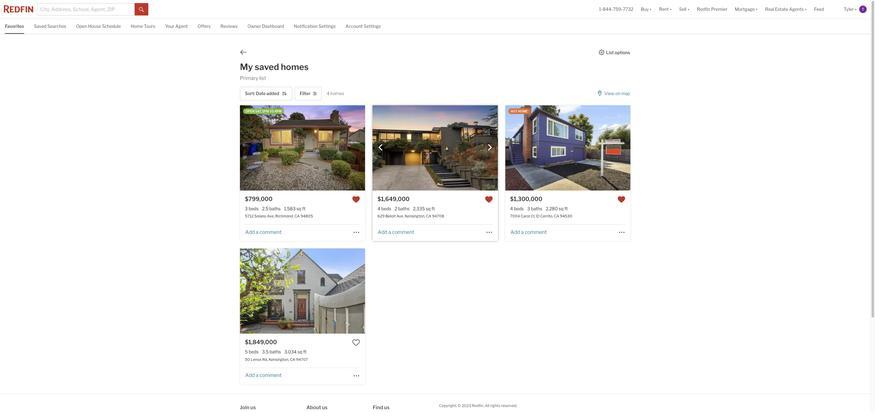 Task type: vqa. For each thing, say whether or not it's contained in the screenshot.
Down
no



Task type: locate. For each thing, give the bounding box(es) containing it.
1 horizontal spatial settings
[[364, 24, 381, 29]]

2 3 from the left
[[528, 206, 530, 211]]

1 settings from the left
[[319, 24, 336, 29]]

sq up 94707
[[298, 349, 302, 354]]

a down lenox at left
[[256, 372, 259, 378]]

us right join
[[250, 404, 256, 410]]

add a comment button down solano
[[245, 229, 282, 235]]

3 favorite button checkbox from the left
[[618, 196, 626, 204]]

us
[[250, 404, 256, 410], [322, 404, 328, 410], [384, 404, 390, 410]]

ft up 94530
[[565, 206, 568, 211]]

saved
[[34, 24, 46, 29]]

view on map button
[[597, 87, 631, 100]]

add a comment button down the beloit
[[378, 229, 415, 235]]

homes
[[281, 62, 309, 72], [331, 91, 344, 96]]

add a comment button for $799,000
[[245, 229, 282, 235]]

add a comment down the beloit
[[378, 229, 414, 235]]

ft for $1,300,000
[[565, 206, 568, 211]]

4 beds
[[378, 206, 391, 211], [510, 206, 524, 211]]

schedule
[[102, 24, 121, 29]]

1 horizontal spatial ave,
[[397, 214, 404, 219]]

0 horizontal spatial us
[[250, 404, 256, 410]]

saved searches link
[[34, 19, 66, 33]]

add a comment
[[245, 229, 282, 235], [378, 229, 414, 235], [511, 229, 547, 235], [245, 372, 282, 378]]

saved
[[255, 62, 279, 72]]

1 horizontal spatial favorite button checkbox
[[485, 196, 493, 204]]

sq
[[297, 206, 301, 211], [426, 206, 431, 211], [559, 206, 564, 211], [298, 349, 302, 354]]

0 vertical spatial homes
[[281, 62, 309, 72]]

$799,000
[[245, 196, 273, 202]]

add a comment button down carol
[[510, 229, 547, 235]]

hot
[[511, 109, 518, 113]]

a down solano
[[256, 229, 259, 235]]

favorite button image
[[352, 196, 360, 204], [618, 196, 626, 204]]

1 horizontal spatial favorite button image
[[485, 196, 493, 204]]

4 beds up 7004
[[510, 206, 524, 211]]

2 settings from the left
[[364, 24, 381, 29]]

2 horizontal spatial favorite button checkbox
[[618, 196, 626, 204]]

copyright: © 2023 redfin. all rights reserved.
[[439, 403, 517, 408]]

0 vertical spatial kensington,
[[405, 214, 425, 219]]

ca for $1,649,000
[[426, 214, 431, 219]]

homes right the filter popup button
[[331, 91, 344, 96]]

1 vertical spatial homes
[[331, 91, 344, 96]]

1 3 from the left
[[245, 206, 248, 211]]

owner dashboard
[[248, 24, 284, 29]]

baths up 5712 solano ave, richmond, ca 94805
[[269, 206, 281, 211]]

comment down el
[[525, 229, 547, 235]]

photo of 629 beloit ave, kensington, ca 94708 image
[[248, 105, 373, 191], [373, 105, 498, 191], [498, 105, 623, 191]]

us for join us
[[250, 404, 256, 410]]

home tours
[[131, 24, 155, 29]]

▾ right agents
[[805, 7, 807, 12]]

2 photo of 50 lenox rd, kensington, ca 94707 image from the left
[[240, 249, 365, 334]]

3 us from the left
[[384, 404, 390, 410]]

1 ave, from the left
[[267, 214, 275, 219]]

dashboard
[[262, 24, 284, 29]]

ave, for $1,649,000
[[397, 214, 404, 219]]

ca down the 1,583 sq ft on the bottom left
[[295, 214, 300, 219]]

previous button image
[[378, 144, 384, 151]]

0 horizontal spatial settings
[[319, 24, 336, 29]]

kensington, down 3.5 baths
[[269, 357, 289, 362]]

1 horizontal spatial us
[[322, 404, 328, 410]]

add
[[245, 229, 255, 235], [378, 229, 388, 235], [511, 229, 520, 235], [245, 372, 255, 378]]

a down carol
[[521, 229, 524, 235]]

1 vertical spatial kensington,
[[269, 357, 289, 362]]

options
[[615, 50, 630, 55]]

photo of 50 lenox rd, kensington, ca 94707 image
[[115, 249, 240, 334], [240, 249, 365, 334], [365, 249, 491, 334]]

2 horizontal spatial 4
[[510, 206, 513, 211]]

1 horizontal spatial 4
[[378, 206, 381, 211]]

ave, down 2.5 baths on the bottom of page
[[267, 214, 275, 219]]

▾ right tyler
[[855, 7, 857, 12]]

4 homes
[[327, 91, 344, 96]]

4
[[327, 91, 330, 96], [378, 206, 381, 211], [510, 206, 513, 211]]

0 horizontal spatial homes
[[281, 62, 309, 72]]

favorite button checkbox
[[352, 196, 360, 204], [485, 196, 493, 204], [618, 196, 626, 204]]

your agent link
[[165, 19, 188, 33]]

saved searches
[[34, 24, 66, 29]]

1 horizontal spatial 4 beds
[[510, 206, 524, 211]]

baths for $799,000
[[269, 206, 281, 211]]

3 photo of 7004 carol ct, el cerrito, ca 94530 image from the left
[[631, 105, 756, 191]]

0 horizontal spatial favorite button image
[[352, 339, 360, 347]]

4 ▾ from the left
[[756, 7, 758, 12]]

notification
[[294, 24, 318, 29]]

your agent
[[165, 24, 188, 29]]

homes right the saved
[[281, 62, 309, 72]]

3,034 sq ft
[[284, 349, 307, 354]]

open
[[246, 109, 255, 113]]

4 for $1,649,000
[[378, 206, 381, 211]]

open house schedule
[[76, 24, 121, 29]]

ft up the 94708
[[432, 206, 435, 211]]

all
[[485, 403, 490, 408]]

agent
[[175, 24, 188, 29]]

6 ▾ from the left
[[855, 7, 857, 12]]

favorites link
[[5, 19, 24, 33]]

2 favorite button image from the left
[[618, 196, 626, 204]]

0 vertical spatial favorite button image
[[485, 196, 493, 204]]

2 4 beds from the left
[[510, 206, 524, 211]]

add a comment down rd,
[[245, 372, 282, 378]]

ft up 94805
[[302, 206, 306, 211]]

kensington, down "2,335"
[[405, 214, 425, 219]]

add a comment for $799,000
[[245, 229, 282, 235]]

us right about
[[322, 404, 328, 410]]

buy
[[641, 7, 649, 12]]

filter button
[[295, 87, 322, 100]]

add down 629
[[378, 229, 388, 235]]

4 beds for $1,300,000
[[510, 206, 524, 211]]

sq right 1,583
[[297, 206, 301, 211]]

ca down 2,335 sq ft
[[426, 214, 431, 219]]

about us
[[307, 404, 328, 410]]

3 ▾ from the left
[[688, 7, 690, 12]]

1 4 beds from the left
[[378, 206, 391, 211]]

sq for $1,300,000
[[559, 206, 564, 211]]

comment
[[260, 229, 282, 235], [392, 229, 414, 235], [525, 229, 547, 235], [260, 372, 282, 378]]

sort : date added
[[245, 91, 279, 96]]

3 up carol
[[528, 206, 530, 211]]

favorite button image for $799,000
[[352, 196, 360, 204]]

▾ right mortgage on the top
[[756, 7, 758, 12]]

3 photo of 5712 solano ave, richmond, ca 94805 image from the left
[[365, 105, 491, 191]]

add a comment button down rd,
[[245, 372, 282, 378]]

feed
[[815, 7, 824, 12]]

ca for $1,849,000
[[290, 357, 295, 362]]

sell
[[680, 7, 687, 12]]

settings inside "link"
[[319, 24, 336, 29]]

a for $1,649,000
[[389, 229, 391, 235]]

2 ▾ from the left
[[670, 7, 672, 12]]

ft for $1,649,000
[[432, 206, 435, 211]]

0 horizontal spatial 4 beds
[[378, 206, 391, 211]]

premier
[[712, 7, 728, 12]]

favorite button checkbox
[[352, 339, 360, 347]]

beds up 7004
[[514, 206, 524, 211]]

favorite button image for $1,300,000
[[618, 196, 626, 204]]

settings right account at the top of page
[[364, 24, 381, 29]]

redfin.
[[472, 403, 484, 408]]

open
[[76, 24, 87, 29]]

owner dashboard link
[[248, 19, 284, 33]]

account settings
[[346, 24, 381, 29]]

▾ for sell ▾
[[688, 7, 690, 12]]

a
[[256, 229, 259, 235], [389, 229, 391, 235], [521, 229, 524, 235], [256, 372, 259, 378]]

comment down 5712 solano ave, richmond, ca 94805
[[260, 229, 282, 235]]

add down 50
[[245, 372, 255, 378]]

1-844-759-7732 link
[[599, 7, 634, 12]]

City, Address, School, Agent, ZIP search field
[[37, 3, 135, 15]]

2,335 sq ft
[[413, 206, 435, 211]]

1 horizontal spatial homes
[[331, 91, 344, 96]]

photo of 7004 carol ct, el cerrito, ca 94530 image
[[380, 105, 506, 191], [505, 105, 631, 191], [631, 105, 756, 191]]

5712 solano ave, richmond, ca 94805
[[245, 214, 313, 219]]

sq for $1,849,000
[[298, 349, 302, 354]]

mortgage
[[735, 7, 755, 12]]

sq up 94530
[[559, 206, 564, 211]]

2 horizontal spatial us
[[384, 404, 390, 410]]

0 horizontal spatial favorite button checkbox
[[352, 196, 360, 204]]

4 beds up 629
[[378, 206, 391, 211]]

your
[[165, 24, 174, 29]]

comment down rd,
[[260, 372, 282, 378]]

lenox
[[251, 357, 262, 362]]

us right find
[[384, 404, 390, 410]]

2 photo of 5712 solano ave, richmond, ca 94805 image from the left
[[240, 105, 365, 191]]

5712
[[245, 214, 254, 219]]

baths up 50 lenox rd, kensington, ca 94707
[[270, 349, 281, 354]]

baths up el
[[531, 206, 543, 211]]

kensington, for $1,649,000
[[405, 214, 425, 219]]

sell ▾ button
[[680, 0, 690, 19]]

beds right 5
[[249, 349, 259, 354]]

ft up 94707
[[303, 349, 307, 354]]

favorite button checkbox for $1,300,000
[[618, 196, 626, 204]]

sq right "2,335"
[[426, 206, 431, 211]]

1 ▾ from the left
[[650, 7, 652, 12]]

4 up 629
[[378, 206, 381, 211]]

3 for 3 beds
[[245, 206, 248, 211]]

1 horizontal spatial kensington,
[[405, 214, 425, 219]]

open house schedule link
[[76, 19, 121, 33]]

ave, down 2 baths
[[397, 214, 404, 219]]

add a comment down solano
[[245, 229, 282, 235]]

primary
[[240, 75, 258, 81]]

2,280 sq ft
[[546, 206, 568, 211]]

beds for $1,849,000
[[249, 349, 259, 354]]

us for find us
[[384, 404, 390, 410]]

join us
[[240, 404, 256, 410]]

add down 5712
[[245, 229, 255, 235]]

sort
[[245, 91, 254, 96]]

tyler
[[844, 7, 854, 12]]

buy ▾ button
[[637, 0, 656, 19]]

2 photo of 629 beloit ave, kensington, ca 94708 image from the left
[[373, 105, 498, 191]]

2 ave, from the left
[[397, 214, 404, 219]]

next button image
[[487, 144, 493, 151]]

1 us from the left
[[250, 404, 256, 410]]

photo of 5712 solano ave, richmond, ca 94805 image
[[115, 105, 240, 191], [240, 105, 365, 191], [365, 105, 491, 191]]

beds up the beloit
[[381, 206, 391, 211]]

1 horizontal spatial favorite button image
[[618, 196, 626, 204]]

ft for $1,849,000
[[303, 349, 307, 354]]

0 horizontal spatial favorite button image
[[352, 196, 360, 204]]

4 up 7004
[[510, 206, 513, 211]]

rd,
[[262, 357, 268, 362]]

a down the beloit
[[389, 229, 391, 235]]

1 vertical spatial favorite button image
[[352, 339, 360, 347]]

▾ for mortgage ▾
[[756, 7, 758, 12]]

©
[[458, 403, 461, 408]]

1 horizontal spatial 3
[[528, 206, 530, 211]]

submit search image
[[139, 7, 144, 12]]

reviews link
[[221, 19, 238, 33]]

rent ▾ button
[[659, 0, 672, 19]]

1 favorite button checkbox from the left
[[352, 196, 360, 204]]

baths right 2
[[398, 206, 410, 211]]

▾ right sell
[[688, 7, 690, 12]]

add for $1,849,000
[[245, 372, 255, 378]]

baths
[[269, 206, 281, 211], [398, 206, 410, 211], [531, 206, 543, 211], [270, 349, 281, 354]]

▾ right rent
[[670, 7, 672, 12]]

4 right the filter popup button
[[327, 91, 330, 96]]

▾ right buy
[[650, 7, 652, 12]]

buy ▾
[[641, 7, 652, 12]]

settings right notification
[[319, 24, 336, 29]]

1pm
[[262, 109, 269, 113]]

beds
[[249, 206, 259, 211], [381, 206, 391, 211], [514, 206, 524, 211], [249, 349, 259, 354]]

about
[[307, 404, 321, 410]]

0 horizontal spatial kensington,
[[269, 357, 289, 362]]

comment for $1,300,000
[[525, 229, 547, 235]]

2 us from the left
[[322, 404, 328, 410]]

1 favorite button image from the left
[[352, 196, 360, 204]]

el
[[537, 214, 540, 219]]

add a comment down carol
[[511, 229, 547, 235]]

0 horizontal spatial 3
[[245, 206, 248, 211]]

sq for $799,000
[[297, 206, 301, 211]]

tours
[[144, 24, 155, 29]]

3 up 5712
[[245, 206, 248, 211]]

to
[[270, 109, 274, 113]]

favorite button image for $1,849,000
[[352, 339, 360, 347]]

add down 7004
[[511, 229, 520, 235]]

beds up 5712
[[249, 206, 259, 211]]

0 horizontal spatial ave,
[[267, 214, 275, 219]]

favorite button image
[[485, 196, 493, 204], [352, 339, 360, 347]]

ca down 3,034
[[290, 357, 295, 362]]

comment down 629 beloit ave, kensington, ca 94708 on the bottom
[[392, 229, 414, 235]]

2 favorite button checkbox from the left
[[485, 196, 493, 204]]

comment for $1,849,000
[[260, 372, 282, 378]]

844-
[[603, 7, 613, 12]]



Task type: describe. For each thing, give the bounding box(es) containing it.
▾ for buy ▾
[[650, 7, 652, 12]]

redfin
[[697, 7, 711, 12]]

notification settings link
[[294, 19, 336, 33]]

sq for $1,649,000
[[426, 206, 431, 211]]

add a comment button for $1,649,000
[[378, 229, 415, 235]]

feed button
[[811, 0, 841, 19]]

solano
[[254, 214, 266, 219]]

5 beds
[[245, 349, 259, 354]]

3,034
[[284, 349, 297, 354]]

▾ for rent ▾
[[670, 7, 672, 12]]

ca for $799,000
[[295, 214, 300, 219]]

date
[[256, 91, 266, 96]]

home tours link
[[131, 19, 155, 33]]

ct,
[[531, 214, 536, 219]]

759-
[[613, 7, 623, 12]]

add for $799,000
[[245, 229, 255, 235]]

us for about us
[[322, 404, 328, 410]]

1 photo of 5712 solano ave, richmond, ca 94805 image from the left
[[115, 105, 240, 191]]

:
[[254, 91, 255, 96]]

filter
[[300, 91, 311, 96]]

find
[[373, 404, 383, 410]]

beds for $1,300,000
[[514, 206, 524, 211]]

map
[[622, 91, 630, 96]]

kensington, for $1,849,000
[[269, 357, 289, 362]]

ave, for $799,000
[[267, 214, 275, 219]]

reviews
[[221, 24, 238, 29]]

2
[[395, 206, 397, 211]]

3 for 3 baths
[[528, 206, 530, 211]]

favorite button image for $1,649,000
[[485, 196, 493, 204]]

ft for $799,000
[[302, 206, 306, 211]]

my saved homes primary list
[[240, 62, 309, 81]]

settings for account settings
[[364, 24, 381, 29]]

a for $799,000
[[256, 229, 259, 235]]

add a comment for $1,849,000
[[245, 372, 282, 378]]

1-
[[599, 7, 603, 12]]

join
[[240, 404, 249, 410]]

3 photo of 50 lenox rd, kensington, ca 94707 image from the left
[[365, 249, 491, 334]]

2.5 baths
[[262, 206, 281, 211]]

baths for $1,649,000
[[398, 206, 410, 211]]

1 photo of 629 beloit ave, kensington, ca 94708 image from the left
[[248, 105, 373, 191]]

on
[[616, 91, 621, 96]]

94530
[[560, 214, 573, 219]]

4pm
[[275, 109, 282, 113]]

offers
[[198, 24, 211, 29]]

favorite button checkbox for $799,000
[[352, 196, 360, 204]]

629 beloit ave, kensington, ca 94708
[[378, 214, 444, 219]]

real estate agents ▾ button
[[762, 0, 811, 19]]

my
[[240, 62, 253, 72]]

5
[[245, 349, 248, 354]]

favorite button checkbox for $1,649,000
[[485, 196, 493, 204]]

add a comment button for $1,849,000
[[245, 372, 282, 378]]

add for $1,300,000
[[511, 229, 520, 235]]

add a comment for $1,300,000
[[511, 229, 547, 235]]

1,583
[[284, 206, 296, 211]]

find us
[[373, 404, 390, 410]]

a for $1,849,000
[[256, 372, 259, 378]]

2023
[[462, 403, 471, 408]]

1 photo of 50 lenox rd, kensington, ca 94707 image from the left
[[115, 249, 240, 334]]

real estate agents ▾ link
[[766, 0, 807, 19]]

hot home
[[511, 109, 528, 113]]

2 baths
[[395, 206, 410, 211]]

baths for $1,849,000
[[270, 349, 281, 354]]

offers link
[[198, 19, 211, 33]]

home
[[131, 24, 143, 29]]

comment for $1,649,000
[[392, 229, 414, 235]]

richmond,
[[275, 214, 294, 219]]

baths for $1,300,000
[[531, 206, 543, 211]]

mortgage ▾ button
[[732, 0, 762, 19]]

owner
[[248, 24, 261, 29]]

agents
[[790, 7, 804, 12]]

house
[[88, 24, 101, 29]]

0 horizontal spatial 4
[[327, 91, 330, 96]]

a for $1,300,000
[[521, 229, 524, 235]]

comment for $799,000
[[260, 229, 282, 235]]

tyler ▾
[[844, 7, 857, 12]]

favorites
[[5, 24, 24, 29]]

real estate agents ▾
[[766, 7, 807, 12]]

home
[[518, 109, 528, 113]]

mortgage ▾
[[735, 7, 758, 12]]

settings for notification settings
[[319, 24, 336, 29]]

4 beds for $1,649,000
[[378, 206, 391, 211]]

redfin premier
[[697, 7, 728, 12]]

beds for $799,000
[[249, 206, 259, 211]]

4 for $1,300,000
[[510, 206, 513, 211]]

7004
[[510, 214, 520, 219]]

redfin premier button
[[694, 0, 732, 19]]

3 baths
[[528, 206, 543, 211]]

sell ▾ button
[[676, 0, 694, 19]]

sell ▾
[[680, 7, 690, 12]]

$1,849,000
[[245, 339, 277, 346]]

list
[[606, 50, 614, 55]]

cerrito,
[[541, 214, 553, 219]]

629
[[378, 214, 385, 219]]

homes inside the my saved homes primary list
[[281, 62, 309, 72]]

sat,
[[255, 109, 262, 113]]

3.5 baths
[[262, 349, 281, 354]]

view on map
[[605, 91, 630, 96]]

$1,649,000
[[378, 196, 410, 202]]

rights
[[490, 403, 501, 408]]

3 photo of 629 beloit ave, kensington, ca 94708 image from the left
[[498, 105, 623, 191]]

5 ▾ from the left
[[805, 7, 807, 12]]

add a comment for $1,649,000
[[378, 229, 414, 235]]

buy ▾ button
[[641, 0, 652, 19]]

2,335
[[413, 206, 425, 211]]

▾ for tyler ▾
[[855, 7, 857, 12]]

3.5
[[262, 349, 269, 354]]

2.5
[[262, 206, 268, 211]]

add for $1,649,000
[[378, 229, 388, 235]]

rent ▾
[[659, 7, 672, 12]]

list options button
[[599, 49, 631, 55]]

added
[[267, 91, 279, 96]]

estate
[[775, 7, 789, 12]]

ca down 2,280 sq ft
[[554, 214, 559, 219]]

1 photo of 7004 carol ct, el cerrito, ca 94530 image from the left
[[380, 105, 506, 191]]

3 beds
[[245, 206, 259, 211]]

rent ▾ button
[[656, 0, 676, 19]]

2 photo of 7004 carol ct, el cerrito, ca 94530 image from the left
[[505, 105, 631, 191]]

copyright:
[[439, 403, 457, 408]]

beds for $1,649,000
[[381, 206, 391, 211]]

94708
[[432, 214, 444, 219]]

add a comment button for $1,300,000
[[510, 229, 547, 235]]

user photo image
[[860, 6, 867, 13]]



